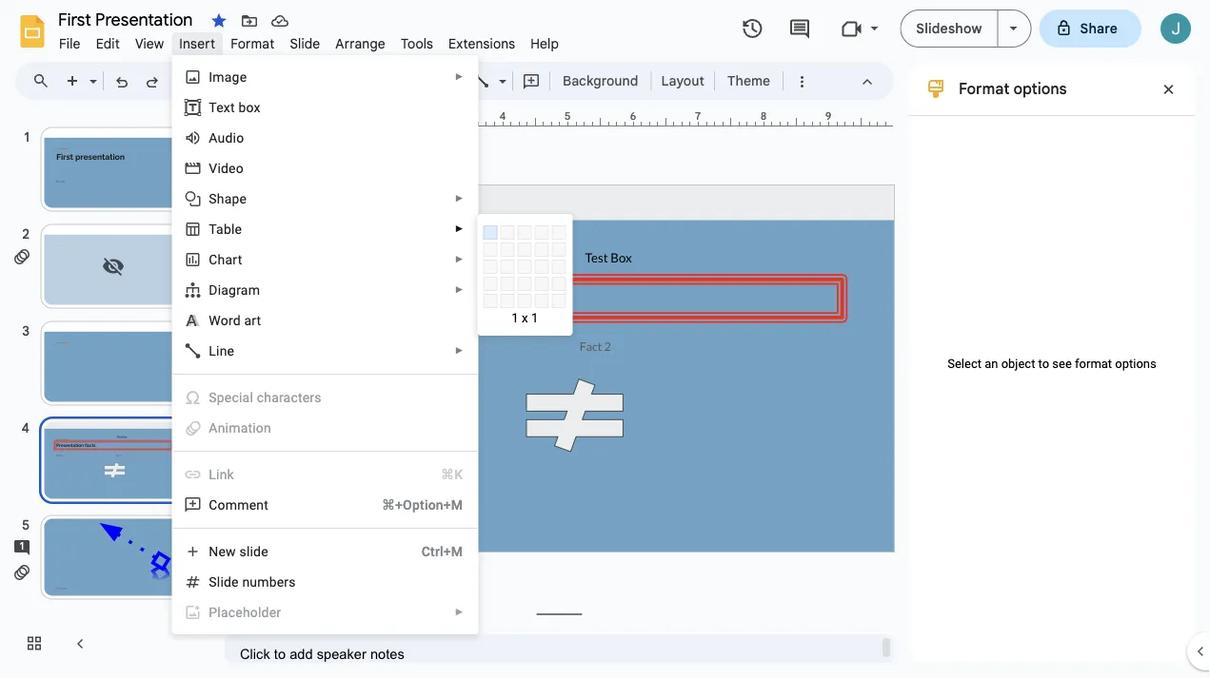 Task type: locate. For each thing, give the bounding box(es) containing it.
animation a element
[[209, 420, 277, 436]]

1 vertical spatial options
[[1115, 357, 1157, 371]]

w
[[209, 313, 221, 329]]

3 ► from the top
[[455, 224, 464, 235]]

file
[[59, 35, 81, 52]]

2 menu item from the top
[[173, 413, 477, 444]]

shape s element
[[209, 191, 253, 207]]

4 menu item from the top
[[173, 598, 477, 628]]

comment m element
[[209, 498, 274, 513]]

0 vertical spatial a
[[209, 130, 218, 146]]

‪1 x 1‬
[[512, 310, 538, 326]]

ial
[[239, 390, 253, 406]]

main toolbar
[[56, 67, 817, 95]]

video v element
[[209, 160, 249, 176]]

s hape
[[209, 191, 247, 207]]

navigation
[[0, 108, 209, 679]]

text box t element
[[209, 100, 266, 115]]

Menus field
[[24, 68, 66, 94]]

menu item down numbers
[[173, 598, 477, 628]]

a down spe on the left bottom
[[209, 420, 218, 436]]

word art w element
[[209, 313, 267, 329]]

art
[[225, 252, 242, 268], [244, 313, 261, 329]]

lin k
[[209, 467, 234, 483]]

slid
[[209, 575, 231, 590]]

a
[[209, 130, 218, 146], [209, 420, 218, 436]]

an
[[985, 357, 998, 371]]

s
[[209, 191, 217, 207]]

0 horizontal spatial options
[[1014, 79, 1067, 98]]

slide
[[290, 35, 320, 52]]

new slide n element
[[209, 544, 274, 560]]

help menu item
[[523, 32, 567, 55]]

1 horizontal spatial art
[[244, 313, 261, 329]]

x
[[522, 310, 528, 326]]

ew
[[219, 544, 236, 560]]

diagram d element
[[209, 282, 266, 298]]

view menu item
[[127, 32, 172, 55]]

insert menu item
[[172, 32, 223, 55]]

4 ► from the top
[[455, 254, 464, 265]]

menu bar
[[51, 25, 567, 56]]

1 vertical spatial format
[[959, 79, 1010, 98]]

format inside menu item
[[231, 35, 275, 52]]

new slide with layout image
[[85, 69, 97, 75]]

menu bar inside menu bar "banner"
[[51, 25, 567, 56]]

0 horizontal spatial art
[[225, 252, 242, 268]]

0 horizontal spatial format
[[231, 35, 275, 52]]

format for format
[[231, 35, 275, 52]]

lin
[[209, 467, 227, 483]]

image i element
[[209, 69, 253, 85]]

1 vertical spatial art
[[244, 313, 261, 329]]

► for s hape
[[455, 193, 464, 204]]

2 a from the top
[[209, 420, 218, 436]]

5 ► from the top
[[455, 285, 464, 296]]

format
[[231, 35, 275, 52], [959, 79, 1010, 98]]

menu item
[[173, 383, 477, 413], [173, 413, 477, 444], [173, 460, 477, 490], [173, 598, 477, 628]]

►
[[455, 71, 464, 82], [455, 193, 464, 204], [455, 224, 464, 235], [455, 254, 464, 265], [455, 285, 464, 296], [455, 346, 464, 357], [455, 608, 464, 618]]

format inside section
[[959, 79, 1010, 98]]

1 vertical spatial a
[[209, 420, 218, 436]]

art right ord
[[244, 313, 261, 329]]

n
[[209, 544, 219, 560]]

menu containing i
[[172, 55, 478, 635]]

1 ► from the top
[[455, 71, 464, 82]]

slideshow button
[[900, 10, 998, 48]]

6 ► from the top
[[455, 346, 464, 357]]

► for le
[[455, 224, 464, 235]]

options right format
[[1115, 357, 1157, 371]]

menu item down the characters
[[173, 413, 477, 444]]

Star checkbox
[[206, 8, 232, 34]]

ta
[[209, 221, 224, 237]]

0 vertical spatial art
[[225, 252, 242, 268]]

insert
[[179, 35, 215, 52]]

v
[[209, 160, 218, 176]]

format options section
[[909, 62, 1195, 664]]

a for u
[[209, 130, 218, 146]]

layout button
[[656, 67, 710, 95]]

menu item containing spe
[[173, 383, 477, 413]]

menu item containing a
[[173, 413, 477, 444]]

menu
[[172, 55, 478, 635]]

i mage
[[209, 69, 247, 85]]

art for c h art
[[225, 252, 242, 268]]

3 menu item from the top
[[173, 460, 477, 490]]

audio u element
[[209, 130, 250, 146]]

7 ► from the top
[[455, 608, 464, 618]]

format up image i element
[[231, 35, 275, 52]]

menu item up ment
[[173, 460, 477, 490]]

a left dio
[[209, 130, 218, 146]]

1 horizontal spatial options
[[1115, 357, 1157, 371]]

options
[[1014, 79, 1067, 98], [1115, 357, 1157, 371]]

slide menu item
[[282, 32, 328, 55]]

line
[[209, 343, 234, 359]]

1 menu item from the top
[[173, 383, 477, 413]]

ctrl+m element
[[399, 543, 463, 562]]

tools menu item
[[393, 32, 441, 55]]

hape
[[217, 191, 247, 207]]

chart h element
[[209, 252, 248, 268]]

c
[[232, 390, 239, 406]]

2 ► from the top
[[455, 193, 464, 204]]

co
[[209, 498, 225, 513]]

menu item containing p
[[173, 598, 477, 628]]

art right c on the top left of page
[[225, 252, 242, 268]]

0 vertical spatial format
[[231, 35, 275, 52]]

p laceholder
[[209, 605, 281, 621]]

► for p laceholder
[[455, 608, 464, 618]]

d
[[209, 282, 218, 298]]

1 horizontal spatial format
[[959, 79, 1010, 98]]

options down presentation options 'image'
[[1014, 79, 1067, 98]]

box
[[238, 100, 261, 115]]

object
[[1001, 357, 1035, 371]]

format down slideshow button
[[959, 79, 1010, 98]]

a u dio
[[209, 130, 244, 146]]

ord
[[221, 313, 241, 329]]

w ord art
[[209, 313, 261, 329]]

h
[[218, 252, 225, 268]]

file menu item
[[51, 32, 88, 55]]

menu item containing lin
[[173, 460, 477, 490]]

spe
[[209, 390, 232, 406]]

► for i mage
[[455, 71, 464, 82]]

navigation inside format options "application"
[[0, 108, 209, 679]]

nimation
[[218, 420, 271, 436]]

background
[[563, 72, 638, 89]]

menu item up nimation
[[173, 383, 477, 413]]

characters
[[257, 390, 322, 406]]

‪1
[[512, 310, 519, 326]]

arrange menu item
[[328, 32, 393, 55]]

menu bar containing file
[[51, 25, 567, 56]]

ideo
[[218, 160, 244, 176]]

1 a from the top
[[209, 130, 218, 146]]



Task type: describe. For each thing, give the bounding box(es) containing it.
m
[[225, 498, 237, 513]]

numbers
[[242, 575, 296, 590]]

u
[[218, 130, 225, 146]]

mage
[[213, 69, 247, 85]]

1‬
[[531, 310, 538, 326]]

a nimation
[[209, 420, 271, 436]]

see
[[1053, 357, 1072, 371]]

select line image
[[494, 69, 507, 75]]

format
[[1075, 357, 1112, 371]]

select an object to see format options
[[948, 357, 1157, 371]]

art for w ord art
[[244, 313, 261, 329]]

presentation options image
[[1010, 27, 1018, 30]]

edit menu item
[[88, 32, 127, 55]]

i
[[209, 69, 213, 85]]

iagram
[[218, 282, 260, 298]]

t ext box
[[209, 100, 261, 115]]

theme button
[[719, 67, 779, 95]]

Rename text field
[[51, 8, 204, 30]]

slide numbers e element
[[209, 575, 302, 590]]

format options application
[[0, 0, 1210, 679]]

co m ment
[[209, 498, 269, 513]]

extensions
[[449, 35, 515, 52]]

e
[[231, 575, 239, 590]]

layout
[[661, 72, 705, 89]]

ment
[[237, 498, 269, 513]]

a for nimation
[[209, 420, 218, 436]]

t
[[209, 100, 216, 115]]

v ideo
[[209, 160, 244, 176]]

b
[[224, 221, 231, 237]]

dio
[[225, 130, 244, 146]]

format for format options
[[959, 79, 1010, 98]]

c
[[209, 252, 218, 268]]

k
[[227, 467, 234, 483]]

special characters c element
[[209, 390, 327, 406]]

theme
[[727, 72, 770, 89]]

spe c ial characters
[[209, 390, 322, 406]]

laceholder
[[217, 605, 281, 621]]

link k element
[[209, 467, 240, 483]]

table b element
[[209, 221, 248, 237]]

format options
[[959, 79, 1067, 98]]

le
[[231, 221, 242, 237]]

tools
[[401, 35, 433, 52]]

arrange
[[336, 35, 386, 52]]

c h art
[[209, 252, 242, 268]]

menu bar banner
[[0, 0, 1210, 679]]

ta b le
[[209, 221, 242, 237]]

slid e numbers
[[209, 575, 296, 590]]

p
[[209, 605, 217, 621]]

slide
[[239, 544, 268, 560]]

ext
[[216, 100, 235, 115]]

‪1 x 1‬ menu item
[[478, 221, 825, 568]]

0 vertical spatial options
[[1014, 79, 1067, 98]]

share
[[1080, 20, 1118, 37]]

extensions menu item
[[441, 32, 523, 55]]

⌘+option+m element
[[359, 496, 463, 515]]

► for d iagram
[[455, 285, 464, 296]]

► for art
[[455, 254, 464, 265]]

⌘k
[[441, 467, 463, 483]]

d iagram
[[209, 282, 260, 298]]

view
[[135, 35, 164, 52]]

⌘k element
[[418, 466, 463, 485]]

edit
[[96, 35, 120, 52]]

slideshow
[[916, 20, 982, 37]]

placeholder p element
[[209, 605, 287, 621]]

line q element
[[209, 343, 240, 359]]

select an object to see format options element
[[938, 357, 1167, 371]]

n ew slide
[[209, 544, 268, 560]]

share button
[[1039, 10, 1142, 48]]

to
[[1039, 357, 1050, 371]]

format menu item
[[223, 32, 282, 55]]

help
[[531, 35, 559, 52]]

background button
[[554, 67, 647, 95]]

menu inside format options "application"
[[172, 55, 478, 635]]

select
[[948, 357, 982, 371]]

⌘+option+m
[[382, 498, 463, 513]]

ctrl+m
[[422, 544, 463, 560]]



Task type: vqa. For each thing, say whether or not it's contained in the screenshot.


